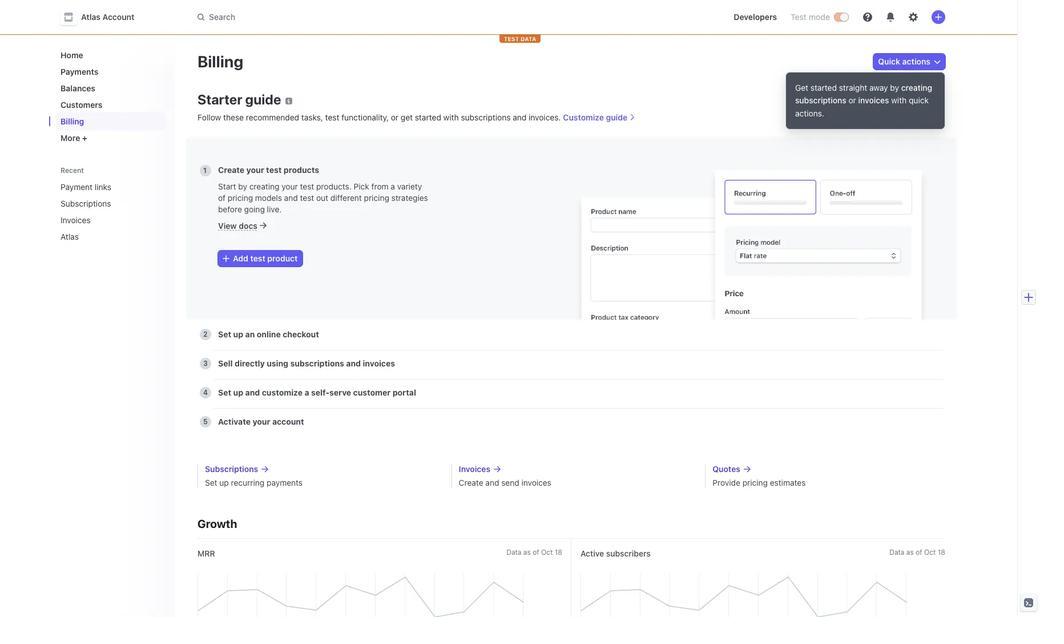 Task type: describe. For each thing, give the bounding box(es) containing it.
estimates
[[770, 478, 806, 488]]

1 horizontal spatial subscriptions link
[[205, 464, 438, 475]]

1 horizontal spatial pricing
[[364, 193, 389, 203]]

Search text field
[[191, 7, 513, 28]]

account
[[272, 417, 304, 427]]

product
[[267, 254, 298, 263]]

customize
[[262, 388, 303, 397]]

directly
[[235, 359, 265, 368]]

data for mrr
[[507, 548, 522, 557]]

your inside dropdown button
[[247, 146, 264, 155]]

online
[[257, 330, 281, 339]]

1
[[203, 166, 207, 175]]

models
[[255, 193, 282, 203]]

from
[[372, 182, 389, 191]]

set up recurring payments
[[205, 478, 303, 488]]

customize guide link
[[563, 113, 636, 122]]

get started straight away by
[[796, 83, 902, 93]]

data as of oct 18 for mrr
[[507, 548, 563, 557]]

guide for customize guide
[[606, 113, 628, 122]]

atlas for atlas account
[[81, 12, 101, 22]]

0 vertical spatial invoices link
[[56, 211, 150, 230]]

4
[[203, 388, 208, 397]]

1 horizontal spatial invoices link
[[459, 464, 692, 475]]

quick
[[879, 57, 901, 66]]

subscriptions inside creating subscriptions
[[796, 96, 847, 105]]

portal
[[393, 388, 416, 397]]

set for set up an online checkout
[[218, 330, 231, 339]]

1 vertical spatial invoices
[[459, 464, 491, 474]]

start by creating your test products. pick from a variety of pricing models and test out different pricing strategies before going live.
[[218, 182, 428, 214]]

18 for mrr
[[555, 548, 563, 557]]

data
[[521, 35, 536, 42]]

customers link
[[56, 95, 166, 114]]

recent
[[61, 166, 84, 175]]

test mode
[[791, 12, 830, 22]]

quick actions
[[879, 57, 931, 66]]

creating inside start by creating your test products. pick from a variety of pricing models and test out different pricing strategies before going live.
[[249, 182, 280, 191]]

serve
[[330, 388, 351, 397]]

atlas account button
[[61, 9, 146, 25]]

test right tasks,
[[325, 113, 339, 122]]

activate your account
[[218, 417, 304, 427]]

recommended
[[246, 113, 299, 122]]

0 vertical spatial billing
[[198, 52, 243, 71]]

5
[[203, 417, 208, 426]]

up for recurring
[[219, 478, 229, 488]]

out
[[316, 193, 328, 203]]

get
[[401, 113, 413, 122]]

2 create your test products from the top
[[218, 165, 319, 175]]

1 horizontal spatial invoices
[[522, 478, 552, 488]]

start
[[218, 182, 236, 191]]

as for active subscribers
[[907, 548, 914, 557]]

home link
[[56, 46, 166, 65]]

0 vertical spatial invoices
[[859, 96, 889, 105]]

developers
[[734, 12, 777, 22]]

test right add
[[250, 254, 265, 263]]

billing inside core navigation links element
[[61, 116, 84, 126]]

products.
[[316, 182, 352, 191]]

straight
[[839, 83, 868, 93]]

mode
[[809, 12, 830, 22]]

an
[[245, 330, 255, 339]]

starter
[[198, 91, 242, 107]]

customers
[[61, 100, 102, 110]]

1 vertical spatial subscriptions
[[461, 113, 511, 122]]

2 vertical spatial subscriptions
[[290, 359, 344, 368]]

customer
[[353, 388, 391, 397]]

customize
[[563, 113, 604, 122]]

test data
[[504, 35, 536, 42]]

pick
[[354, 182, 369, 191]]

guide for starter guide
[[245, 91, 281, 107]]

quotes
[[713, 464, 741, 474]]

as for mrr
[[524, 548, 531, 557]]

mrr
[[198, 549, 215, 559]]

set for set up and customize a self-serve customer portal
[[218, 388, 231, 397]]

invoices inside recent element
[[61, 215, 91, 225]]

subscriptions inside recent element
[[61, 199, 111, 208]]

more
[[61, 133, 80, 143]]

docs
[[239, 221, 258, 231]]

links
[[95, 182, 111, 192]]

developers link
[[729, 8, 782, 26]]

atlas link
[[56, 227, 150, 246]]

set for set up recurring payments
[[205, 478, 217, 488]]

quick
[[909, 96, 929, 105]]

1 vertical spatial with
[[444, 113, 459, 122]]

2 horizontal spatial pricing
[[743, 478, 768, 488]]

core navigation links element
[[56, 46, 166, 147]]

away
[[870, 83, 888, 93]]

home
[[61, 50, 83, 60]]

with quick actions.
[[796, 96, 929, 118]]

1 horizontal spatial subscriptions
[[205, 464, 258, 474]]

quick actions button
[[874, 54, 946, 70]]

up for an
[[233, 330, 243, 339]]

creating inside creating subscriptions
[[902, 83, 933, 93]]

variety
[[397, 182, 422, 191]]

recent navigation links element
[[49, 161, 175, 246]]

actions.
[[796, 108, 825, 118]]

0 horizontal spatial subscriptions link
[[56, 194, 150, 213]]

payment links link
[[56, 178, 150, 196]]

add test product link
[[218, 251, 302, 267]]

strategies
[[392, 193, 428, 203]]

billing link
[[56, 112, 166, 131]]

activate
[[218, 417, 251, 427]]

payment
[[61, 182, 93, 192]]

using
[[267, 359, 288, 368]]

tasks,
[[301, 113, 323, 122]]

data as of oct 18 for active subscribers
[[890, 548, 946, 557]]

view docs link
[[218, 221, 267, 231]]

test inside dropdown button
[[266, 146, 282, 155]]

sell directly using subscriptions and invoices
[[218, 359, 395, 368]]

growth
[[198, 517, 237, 531]]



Task type: vqa. For each thing, say whether or not it's contained in the screenshot.


Task type: locate. For each thing, give the bounding box(es) containing it.
creating up quick
[[902, 83, 933, 93]]

atlas left account at the left top of the page
[[81, 12, 101, 22]]

help image
[[863, 13, 873, 22]]

1 as from the left
[[524, 548, 531, 557]]

create inside dropdown button
[[218, 146, 245, 155]]

up up activate
[[233, 388, 243, 397]]

set right 4 at the bottom left of the page
[[218, 388, 231, 397]]

oct for mrr
[[541, 548, 553, 557]]

quotes link
[[713, 464, 946, 475]]

started right get
[[415, 113, 441, 122]]

atlas for atlas
[[61, 232, 79, 242]]

up for and
[[233, 388, 243, 397]]

0 horizontal spatial atlas
[[61, 232, 79, 242]]

products
[[284, 146, 319, 155], [284, 165, 319, 175]]

guide
[[245, 91, 281, 107], [606, 113, 628, 122]]

0 vertical spatial started
[[811, 83, 837, 93]]

and right models
[[284, 193, 298, 203]]

recurring
[[231, 478, 265, 488]]

1 horizontal spatial invoices
[[459, 464, 491, 474]]

1 data as of oct 18 from the left
[[507, 548, 563, 557]]

create down these
[[218, 146, 245, 155]]

payments
[[267, 478, 303, 488]]

starter guide
[[198, 91, 281, 107]]

+
[[82, 133, 87, 143]]

atlas inside button
[[81, 12, 101, 22]]

invoices up create and send invoices
[[459, 464, 491, 474]]

0 horizontal spatial subscriptions
[[61, 199, 111, 208]]

create your test products button
[[200, 137, 943, 164]]

guide up recommended
[[245, 91, 281, 107]]

1 vertical spatial or
[[391, 113, 399, 122]]

1 vertical spatial creating
[[249, 182, 280, 191]]

started right "get" on the top right
[[811, 83, 837, 93]]

1 vertical spatial by
[[238, 182, 247, 191]]

set up and customize a self-serve customer portal
[[218, 388, 416, 397]]

or
[[849, 96, 856, 105], [391, 113, 399, 122]]

0 vertical spatial or
[[849, 96, 856, 105]]

creating up models
[[249, 182, 280, 191]]

a
[[391, 182, 395, 191], [305, 388, 309, 397]]

test
[[325, 113, 339, 122], [266, 146, 282, 155], [266, 165, 282, 175], [300, 182, 314, 191], [300, 193, 314, 203], [250, 254, 265, 263]]

2 18 from the left
[[938, 548, 946, 557]]

add
[[233, 254, 248, 263]]

subscribers
[[606, 549, 651, 559]]

set right 2
[[218, 330, 231, 339]]

0 horizontal spatial invoices link
[[56, 211, 150, 230]]

1 horizontal spatial 18
[[938, 548, 946, 557]]

with inside with quick actions.
[[892, 96, 907, 105]]

or invoices
[[847, 96, 889, 105]]

2 horizontal spatial invoices
[[859, 96, 889, 105]]

1 vertical spatial invoices link
[[459, 464, 692, 475]]

atlas account
[[81, 12, 134, 22]]

test
[[791, 12, 807, 22]]

1 horizontal spatial creating
[[902, 83, 933, 93]]

a right from
[[391, 182, 395, 191]]

0 vertical spatial guide
[[245, 91, 281, 107]]

by right start
[[238, 182, 247, 191]]

create your test products down recommended
[[218, 146, 319, 155]]

set up an online checkout
[[218, 330, 319, 339]]

checkout
[[283, 330, 319, 339]]

and down directly
[[245, 388, 260, 397]]

2 data as of oct 18 from the left
[[890, 548, 946, 557]]

test left products.
[[300, 182, 314, 191]]

sell
[[218, 359, 233, 368]]

search
[[209, 12, 235, 22]]

get
[[796, 83, 809, 93]]

view
[[218, 221, 237, 231]]

provide pricing estimates
[[713, 478, 806, 488]]

oct for active subscribers
[[925, 548, 936, 557]]

account
[[103, 12, 134, 22]]

2 vertical spatial create
[[459, 478, 483, 488]]

test
[[504, 35, 519, 42]]

recent element
[[49, 178, 175, 246]]

or left get
[[391, 113, 399, 122]]

by right away
[[890, 83, 899, 93]]

creating subscriptions
[[796, 83, 933, 105]]

1 horizontal spatial oct
[[925, 548, 936, 557]]

2 vertical spatial set
[[205, 478, 217, 488]]

active
[[581, 549, 604, 559]]

billing up more +
[[61, 116, 84, 126]]

0 horizontal spatial invoices
[[363, 359, 395, 368]]

1 horizontal spatial billing
[[198, 52, 243, 71]]

1 horizontal spatial of
[[533, 548, 539, 557]]

0 horizontal spatial billing
[[61, 116, 84, 126]]

billing up starter
[[198, 52, 243, 71]]

0 vertical spatial atlas
[[81, 12, 101, 22]]

1 oct from the left
[[541, 548, 553, 557]]

invoices down away
[[859, 96, 889, 105]]

0 horizontal spatial creating
[[249, 182, 280, 191]]

of inside start by creating your test products. pick from a variety of pricing models and test out different pricing strategies before going live.
[[218, 193, 226, 203]]

1 horizontal spatial subscriptions
[[461, 113, 511, 122]]

as
[[524, 548, 531, 557], [907, 548, 914, 557]]

invoices
[[859, 96, 889, 105], [363, 359, 395, 368], [522, 478, 552, 488]]

create your test products up models
[[218, 165, 319, 175]]

1 data from the left
[[507, 548, 522, 557]]

2 as from the left
[[907, 548, 914, 557]]

0 vertical spatial a
[[391, 182, 395, 191]]

and left the invoices.
[[513, 113, 527, 122]]

1 create your test products from the top
[[218, 146, 319, 155]]

of for active subscribers
[[916, 548, 923, 557]]

and left the send on the left bottom
[[486, 478, 499, 488]]

a inside start by creating your test products. pick from a variety of pricing models and test out different pricing strategies before going live.
[[391, 182, 395, 191]]

guide right customize
[[606, 113, 628, 122]]

products down tasks,
[[284, 146, 319, 155]]

2 data from the left
[[890, 548, 905, 557]]

0 horizontal spatial data
[[507, 548, 522, 557]]

up left an
[[233, 330, 243, 339]]

0 horizontal spatial started
[[415, 113, 441, 122]]

test left out
[[300, 193, 314, 203]]

2 oct from the left
[[925, 548, 936, 557]]

0 vertical spatial by
[[890, 83, 899, 93]]

atlas inside recent element
[[61, 232, 79, 242]]

1 vertical spatial billing
[[61, 116, 84, 126]]

invoices up "customer" at the bottom left
[[363, 359, 395, 368]]

0 horizontal spatial guide
[[245, 91, 281, 107]]

pricing
[[228, 193, 253, 203], [364, 193, 389, 203], [743, 478, 768, 488]]

subscriptions down payment links
[[61, 199, 111, 208]]

1 18 from the left
[[555, 548, 563, 557]]

1 vertical spatial up
[[233, 388, 243, 397]]

products up out
[[284, 165, 319, 175]]

test down recommended
[[266, 146, 282, 155]]

0 vertical spatial invoices
[[61, 215, 91, 225]]

a left self-
[[305, 388, 309, 397]]

0 vertical spatial set
[[218, 330, 231, 339]]

subscriptions
[[796, 96, 847, 105], [461, 113, 511, 122], [290, 359, 344, 368]]

invoices.
[[529, 113, 561, 122]]

with left quick
[[892, 96, 907, 105]]

atlas
[[81, 12, 101, 22], [61, 232, 79, 242]]

1 vertical spatial atlas
[[61, 232, 79, 242]]

0 horizontal spatial 18
[[555, 548, 563, 557]]

0 horizontal spatial by
[[238, 182, 247, 191]]

0 horizontal spatial invoices
[[61, 215, 91, 225]]

0 horizontal spatial pricing
[[228, 193, 253, 203]]

oct
[[541, 548, 553, 557], [925, 548, 936, 557]]

0 vertical spatial create
[[218, 146, 245, 155]]

balances
[[61, 83, 95, 93]]

functionality,
[[342, 113, 389, 122]]

balances link
[[56, 79, 166, 98]]

0 vertical spatial products
[[284, 146, 319, 155]]

or down straight
[[849, 96, 856, 105]]

pricing down from
[[364, 193, 389, 203]]

1 vertical spatial a
[[305, 388, 309, 397]]

subscriptions link down links
[[56, 194, 150, 213]]

set left recurring
[[205, 478, 217, 488]]

0 vertical spatial subscriptions
[[61, 199, 111, 208]]

add test product
[[233, 254, 298, 263]]

pricing up before
[[228, 193, 253, 203]]

0 horizontal spatial oct
[[541, 548, 553, 557]]

your
[[247, 146, 264, 155], [247, 165, 264, 175], [282, 182, 298, 191], [253, 417, 270, 427]]

by inside start by creating your test products. pick from a variety of pricing models and test out different pricing strategies before going live.
[[238, 182, 247, 191]]

set
[[218, 330, 231, 339], [218, 388, 231, 397], [205, 478, 217, 488]]

2 horizontal spatial of
[[916, 548, 923, 557]]

up left recurring
[[219, 478, 229, 488]]

test up models
[[266, 165, 282, 175]]

products inside create your test products dropdown button
[[284, 146, 319, 155]]

live.
[[267, 204, 282, 214]]

invoices right the send on the left bottom
[[522, 478, 552, 488]]

and inside start by creating your test products. pick from a variety of pricing models and test out different pricing strategies before going live.
[[284, 193, 298, 203]]

0 horizontal spatial or
[[391, 113, 399, 122]]

0 vertical spatial subscriptions link
[[56, 194, 150, 213]]

2 vertical spatial invoices
[[522, 478, 552, 488]]

invoices link
[[56, 211, 150, 230], [459, 464, 692, 475]]

0 horizontal spatial data as of oct 18
[[507, 548, 563, 557]]

1 horizontal spatial data
[[890, 548, 905, 557]]

0 horizontal spatial as
[[524, 548, 531, 557]]

1 horizontal spatial started
[[811, 83, 837, 93]]

1 horizontal spatial by
[[890, 83, 899, 93]]

active subscribers
[[581, 549, 651, 559]]

more +
[[61, 133, 87, 143]]

and up the "serve"
[[346, 359, 361, 368]]

1 products from the top
[[284, 146, 319, 155]]

1 vertical spatial create your test products
[[218, 165, 319, 175]]

18 for active subscribers
[[938, 548, 946, 557]]

these
[[223, 113, 244, 122]]

1 horizontal spatial data as of oct 18
[[890, 548, 946, 557]]

0 horizontal spatial with
[[444, 113, 459, 122]]

invoices up atlas link
[[61, 215, 91, 225]]

follow these recommended tasks, test functionality, or get started with subscriptions and invoices.
[[198, 113, 561, 122]]

1 horizontal spatial atlas
[[81, 12, 101, 22]]

payment links
[[61, 182, 111, 192]]

create your test products inside dropdown button
[[218, 146, 319, 155]]

create and send invoices
[[459, 478, 552, 488]]

different
[[331, 193, 362, 203]]

with right get
[[444, 113, 459, 122]]

1 horizontal spatial or
[[849, 96, 856, 105]]

data for active subscribers
[[890, 548, 905, 557]]

payments
[[61, 67, 98, 77]]

1 vertical spatial set
[[218, 388, 231, 397]]

send
[[502, 478, 520, 488]]

0 horizontal spatial of
[[218, 193, 226, 203]]

0 vertical spatial up
[[233, 330, 243, 339]]

1 vertical spatial guide
[[606, 113, 628, 122]]

self-
[[311, 388, 330, 397]]

3
[[203, 359, 208, 368]]

2 vertical spatial up
[[219, 478, 229, 488]]

0 vertical spatial create your test products
[[218, 146, 319, 155]]

1 vertical spatial subscriptions
[[205, 464, 258, 474]]

1 vertical spatial create
[[218, 165, 245, 175]]

1 vertical spatial subscriptions link
[[205, 464, 438, 475]]

0 vertical spatial with
[[892, 96, 907, 105]]

1 horizontal spatial as
[[907, 548, 914, 557]]

2 products from the top
[[284, 165, 319, 175]]

0 horizontal spatial a
[[305, 388, 309, 397]]

subscriptions link up payments
[[205, 464, 438, 475]]

actions
[[903, 57, 931, 66]]

billing
[[198, 52, 243, 71], [61, 116, 84, 126]]

0 vertical spatial subscriptions
[[796, 96, 847, 105]]

1 vertical spatial started
[[415, 113, 441, 122]]

settings image
[[909, 13, 918, 22]]

0 vertical spatial creating
[[902, 83, 933, 93]]

Search search field
[[191, 7, 513, 28]]

of
[[218, 193, 226, 203], [533, 548, 539, 557], [916, 548, 923, 557]]

create left the send on the left bottom
[[459, 478, 483, 488]]

pricing right provide at the bottom right of the page
[[743, 478, 768, 488]]

follow
[[198, 113, 221, 122]]

1 horizontal spatial guide
[[606, 113, 628, 122]]

subscriptions
[[61, 199, 111, 208], [205, 464, 258, 474]]

subscriptions up recurring
[[205, 464, 258, 474]]

payments link
[[56, 62, 166, 81]]

customize guide
[[563, 113, 628, 122]]

1 vertical spatial invoices
[[363, 359, 395, 368]]

your inside start by creating your test products. pick from a variety of pricing models and test out different pricing strategies before going live.
[[282, 182, 298, 191]]

0 horizontal spatial subscriptions
[[290, 359, 344, 368]]

atlas down payment
[[61, 232, 79, 242]]

1 horizontal spatial with
[[892, 96, 907, 105]]

started
[[811, 83, 837, 93], [415, 113, 441, 122]]

going
[[244, 204, 265, 214]]

1 vertical spatial products
[[284, 165, 319, 175]]

2 horizontal spatial subscriptions
[[796, 96, 847, 105]]

provide
[[713, 478, 741, 488]]

create up start
[[218, 165, 245, 175]]

view docs
[[218, 221, 258, 231]]

of for mrr
[[533, 548, 539, 557]]

1 horizontal spatial a
[[391, 182, 395, 191]]

before
[[218, 204, 242, 214]]



